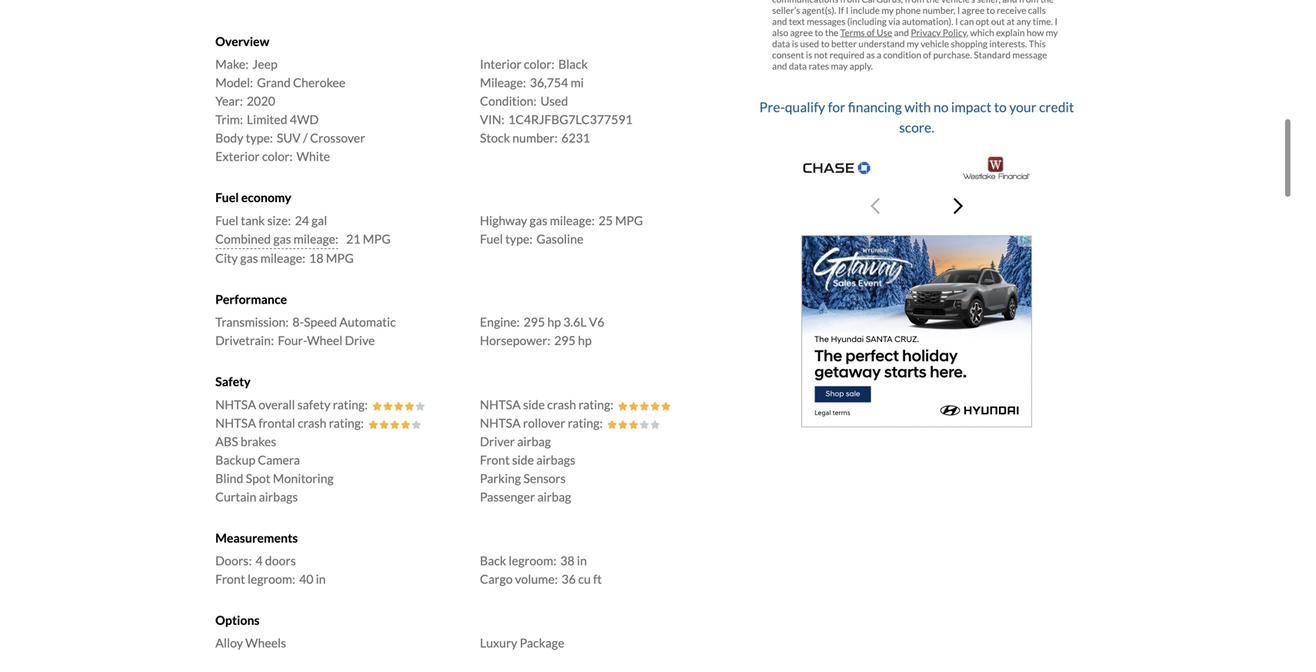 Task type: locate. For each thing, give the bounding box(es) containing it.
in right 38
[[577, 553, 587, 568]]

sensors
[[523, 471, 566, 486]]

0 vertical spatial type:
[[246, 131, 273, 146]]

1 horizontal spatial crash
[[547, 397, 576, 412]]

legroom: inside doors: 4 doors front legroom: 40 in
[[248, 572, 295, 587]]

v6
[[589, 315, 604, 330]]

rating: down safety
[[329, 416, 364, 431]]

pre-
[[759, 99, 785, 115]]

0 horizontal spatial front
[[215, 572, 245, 587]]

1 horizontal spatial and
[[894, 27, 909, 38]]

color: down the suv
[[262, 149, 293, 164]]

my
[[1046, 27, 1058, 38], [907, 38, 919, 49]]

with
[[904, 99, 931, 115]]

mpg right 21
[[363, 231, 391, 246]]

gas down size:
[[273, 231, 291, 246]]

transmission:
[[215, 315, 289, 330]]

1 vertical spatial crash
[[298, 416, 326, 431]]

explain
[[996, 27, 1025, 38]]

1 horizontal spatial hp
[[578, 333, 592, 348]]

pre-qualify for financing with no impact to your credit score. button
[[757, 90, 1077, 229]]

black
[[558, 57, 588, 72]]

2 horizontal spatial gas
[[530, 213, 547, 228]]

and inside , which explain how my data is used to better understand my vehicle shopping interests. this consent is not required as a condition of purchase. standard message and data rates may apply.
[[772, 60, 787, 72]]

side up "nhtsa rollover rating:" at the left
[[523, 397, 545, 412]]

of down privacy
[[923, 49, 931, 60]]

suv
[[277, 131, 301, 146]]

295 down 3.6l
[[554, 333, 576, 348]]

2 horizontal spatial mpg
[[615, 213, 643, 228]]

and left rates
[[772, 60, 787, 72]]

fuel for fuel tank size: 24 gal combined gas mileage: 21 mpg city gas mileage: 18 mpg
[[215, 213, 238, 228]]

front
[[480, 452, 510, 467], [215, 572, 245, 587]]

4
[[256, 553, 263, 568]]

2 vertical spatial fuel
[[480, 231, 503, 246]]

terms of use and privacy policy
[[840, 27, 966, 38]]

rating: right safety
[[333, 397, 368, 412]]

fuel inside fuel tank size: 24 gal combined gas mileage: 21 mpg city gas mileage: 18 mpg
[[215, 213, 238, 228]]

6231
[[561, 131, 590, 146]]

is
[[792, 38, 798, 49], [806, 49, 812, 60]]

2 vertical spatial mpg
[[326, 251, 354, 266]]

1 vertical spatial legroom:
[[248, 572, 295, 587]]

spot
[[246, 471, 270, 486]]

package
[[520, 636, 564, 651]]

fuel inside highway gas mileage: 25 mpg fuel type: gasoline
[[480, 231, 503, 246]]

nhtsa for nhtsa frontal crash rating:
[[215, 416, 256, 431]]

1 vertical spatial side
[[512, 452, 534, 467]]

0 vertical spatial mileage:
[[550, 213, 595, 228]]

rating: for nhtsa frontal crash rating:
[[329, 416, 364, 431]]

use
[[877, 27, 892, 38]]

1 vertical spatial airbag
[[537, 489, 571, 504]]

automatic
[[339, 315, 396, 330]]

airbags up sensors
[[536, 452, 575, 467]]

0 horizontal spatial mpg
[[326, 251, 354, 266]]

0 horizontal spatial type:
[[246, 131, 273, 146]]

of left use
[[867, 27, 875, 38]]

0 vertical spatial of
[[867, 27, 875, 38]]

mileage:
[[550, 213, 595, 228], [294, 231, 338, 246], [260, 251, 305, 266]]

0 vertical spatial front
[[480, 452, 510, 467]]

0 horizontal spatial airbags
[[259, 489, 298, 504]]

mileage:
[[480, 75, 526, 90]]

nhtsa frontal crash rating:
[[215, 416, 364, 431]]

terms
[[840, 27, 865, 38]]

1 vertical spatial of
[[923, 49, 931, 60]]

1 vertical spatial airbags
[[259, 489, 298, 504]]

message
[[1012, 49, 1047, 60]]

1 horizontal spatial gas
[[273, 231, 291, 246]]

color: up the 36,754
[[524, 57, 554, 72]]

gas
[[530, 213, 547, 228], [273, 231, 291, 246], [240, 251, 258, 266]]

and right use
[[894, 27, 909, 38]]

in right 40
[[316, 572, 326, 587]]

fuel up combined at left
[[215, 213, 238, 228]]

rating:
[[333, 397, 368, 412], [578, 397, 613, 412], [329, 416, 364, 431], [568, 416, 603, 431]]

1 vertical spatial color:
[[262, 149, 293, 164]]

25
[[599, 213, 613, 228]]

rating: right rollover
[[568, 416, 603, 431]]

data left used
[[772, 38, 790, 49]]

1 horizontal spatial of
[[923, 49, 931, 60]]

parking
[[480, 471, 521, 486]]

transmission: 8-speed automatic drivetrain: four-wheel drive
[[215, 315, 396, 348]]

used
[[800, 38, 819, 49]]

0 vertical spatial and
[[894, 27, 909, 38]]

nhtsa
[[215, 397, 256, 412], [480, 397, 521, 412], [215, 416, 256, 431], [480, 416, 521, 431]]

1 horizontal spatial front
[[480, 452, 510, 467]]

,
[[966, 27, 968, 38]]

rating: up "nhtsa rollover rating:" at the left
[[578, 397, 613, 412]]

1c4rjfbg7lc377591
[[508, 112, 633, 127]]

limited
[[247, 112, 287, 127]]

0 horizontal spatial hp
[[547, 315, 561, 330]]

overview
[[215, 34, 269, 49]]

0 horizontal spatial and
[[772, 60, 787, 72]]

airbags down spot
[[259, 489, 298, 504]]

2 vertical spatial gas
[[240, 251, 258, 266]]

36
[[561, 572, 576, 587]]

shopping
[[951, 38, 988, 49]]

front down doors:
[[215, 572, 245, 587]]

fuel
[[215, 190, 239, 205], [215, 213, 238, 228], [480, 231, 503, 246]]

0 vertical spatial 295
[[524, 315, 545, 330]]

1 horizontal spatial in
[[577, 553, 587, 568]]

crash for frontal
[[298, 416, 326, 431]]

is left not
[[806, 49, 812, 60]]

legroom: down doors
[[248, 572, 295, 587]]

may
[[831, 60, 848, 72]]

airbags inside abs brakes backup camera blind spot monitoring curtain airbags
[[259, 489, 298, 504]]

to left your
[[994, 99, 1007, 115]]

horsepower:
[[480, 333, 550, 348]]

mileage: down gal
[[294, 231, 338, 246]]

condition:
[[480, 94, 537, 109]]

1 horizontal spatial to
[[994, 99, 1007, 115]]

abs brakes backup camera blind spot monitoring curtain airbags
[[215, 434, 334, 504]]

type: down 'highway'
[[505, 231, 533, 246]]

required
[[830, 49, 864, 60]]

1 horizontal spatial legroom:
[[509, 553, 556, 568]]

to
[[821, 38, 830, 49], [994, 99, 1007, 115]]

1 horizontal spatial mpg
[[363, 231, 391, 246]]

and
[[894, 27, 909, 38], [772, 60, 787, 72]]

mpg
[[615, 213, 643, 228], [363, 231, 391, 246], [326, 251, 354, 266]]

0 vertical spatial in
[[577, 553, 587, 568]]

to inside , which explain how my data is used to better understand my vehicle shopping interests. this consent is not required as a condition of purchase. standard message and data rates may apply.
[[821, 38, 830, 49]]

jeep
[[252, 57, 278, 72]]

model:
[[215, 75, 253, 90]]

crash down safety
[[298, 416, 326, 431]]

abs
[[215, 434, 238, 449]]

1 vertical spatial 295
[[554, 333, 576, 348]]

doors: 4 doors front legroom: 40 in
[[215, 553, 326, 587]]

front down 'driver'
[[480, 452, 510, 467]]

0 horizontal spatial color:
[[262, 149, 293, 164]]

1 vertical spatial type:
[[505, 231, 533, 246]]

color:
[[524, 57, 554, 72], [262, 149, 293, 164]]

0 horizontal spatial to
[[821, 38, 830, 49]]

gas up gasoline
[[530, 213, 547, 228]]

, which explain how my data is used to better understand my vehicle shopping interests. this consent is not required as a condition of purchase. standard message and data rates may apply.
[[772, 27, 1058, 72]]

1 vertical spatial hp
[[578, 333, 592, 348]]

a
[[877, 49, 881, 60]]

hp down 3.6l
[[578, 333, 592, 348]]

performance
[[215, 292, 287, 307]]

0 vertical spatial fuel
[[215, 190, 239, 205]]

crash up rollover
[[547, 397, 576, 412]]

advertisement region
[[801, 235, 1032, 428]]

airbag down sensors
[[537, 489, 571, 504]]

0 vertical spatial crash
[[547, 397, 576, 412]]

1 horizontal spatial airbags
[[536, 452, 575, 467]]

fuel left economy
[[215, 190, 239, 205]]

driver airbag front side airbags parking sensors passenger airbag
[[480, 434, 575, 504]]

better
[[831, 38, 857, 49]]

my left vehicle
[[907, 38, 919, 49]]

as
[[866, 49, 875, 60]]

airbag
[[517, 434, 551, 449], [537, 489, 571, 504]]

side inside driver airbag front side airbags parking sensors passenger airbag
[[512, 452, 534, 467]]

safety
[[215, 374, 251, 389]]

rating: for nhtsa side crash rating:
[[578, 397, 613, 412]]

mileage: up gasoline
[[550, 213, 595, 228]]

to right used
[[821, 38, 830, 49]]

2020
[[247, 94, 275, 109]]

side up sensors
[[512, 452, 534, 467]]

1 horizontal spatial color:
[[524, 57, 554, 72]]

combined
[[215, 231, 271, 246]]

fuel down 'highway'
[[480, 231, 503, 246]]

1 vertical spatial front
[[215, 572, 245, 587]]

to inside pre-qualify for financing with no impact to your credit score.
[[994, 99, 1007, 115]]

295
[[524, 315, 545, 330], [554, 333, 576, 348]]

mpg right '18'
[[326, 251, 354, 266]]

ft
[[593, 572, 602, 587]]

295 up horsepower:
[[524, 315, 545, 330]]

crash for side
[[547, 397, 576, 412]]

0 vertical spatial color:
[[524, 57, 554, 72]]

mpg right 25
[[615, 213, 643, 228]]

type: inside highway gas mileage: 25 mpg fuel type: gasoline
[[505, 231, 533, 246]]

nhtsa for nhtsa side crash rating:
[[480, 397, 521, 412]]

front inside driver airbag front side airbags parking sensors passenger airbag
[[480, 452, 510, 467]]

1 horizontal spatial 295
[[554, 333, 576, 348]]

18
[[309, 251, 323, 266]]

hp left 3.6l
[[547, 315, 561, 330]]

airbags
[[536, 452, 575, 467], [259, 489, 298, 504]]

drive
[[345, 333, 375, 348]]

type: down limited
[[246, 131, 273, 146]]

0 vertical spatial airbags
[[536, 452, 575, 467]]

privacy
[[911, 27, 941, 38]]

0 horizontal spatial 295
[[524, 315, 545, 330]]

in
[[577, 553, 587, 568], [316, 572, 326, 587]]

1 vertical spatial fuel
[[215, 213, 238, 228]]

1 vertical spatial in
[[316, 572, 326, 587]]

0 vertical spatial gas
[[530, 213, 547, 228]]

0 vertical spatial to
[[821, 38, 830, 49]]

legroom: up volume:
[[509, 553, 556, 568]]

is left used
[[792, 38, 798, 49]]

gal
[[311, 213, 327, 228]]

0 horizontal spatial legroom:
[[248, 572, 295, 587]]

monitoring
[[273, 471, 334, 486]]

frontal
[[258, 416, 295, 431]]

0 horizontal spatial crash
[[298, 416, 326, 431]]

1 horizontal spatial my
[[1046, 27, 1058, 38]]

speed
[[304, 315, 337, 330]]

data left rates
[[789, 60, 807, 72]]

in inside back legroom: 38 in cargo volume: 36 cu ft
[[577, 553, 587, 568]]

0 horizontal spatial in
[[316, 572, 326, 587]]

1 horizontal spatial type:
[[505, 231, 533, 246]]

0 vertical spatial legroom:
[[509, 553, 556, 568]]

my right how
[[1046, 27, 1058, 38]]

/
[[303, 131, 308, 146]]

options
[[215, 613, 260, 628]]

gas down combined at left
[[240, 251, 258, 266]]

mileage: left '18'
[[260, 251, 305, 266]]

airbag down "nhtsa rollover rating:" at the left
[[517, 434, 551, 449]]

2 vertical spatial mileage:
[[260, 251, 305, 266]]

1 vertical spatial to
[[994, 99, 1007, 115]]

1 vertical spatial and
[[772, 60, 787, 72]]

0 vertical spatial mpg
[[615, 213, 643, 228]]

four-
[[278, 333, 307, 348]]

impact
[[951, 99, 991, 115]]

side
[[523, 397, 545, 412], [512, 452, 534, 467]]



Task type: vqa. For each thing, say whether or not it's contained in the screenshot.
CONTAIN
no



Task type: describe. For each thing, give the bounding box(es) containing it.
pre-qualify for financing with no impact to your credit score.
[[759, 99, 1074, 135]]

wheels
[[245, 636, 286, 651]]

consent
[[772, 49, 804, 60]]

nhtsa rollover rating:
[[480, 416, 603, 431]]

which
[[970, 27, 994, 38]]

rollover
[[523, 416, 565, 431]]

1 vertical spatial data
[[789, 60, 807, 72]]

year:
[[215, 94, 243, 109]]

0 horizontal spatial of
[[867, 27, 875, 38]]

luxury package
[[480, 636, 564, 651]]

financing
[[848, 99, 902, 115]]

camera
[[258, 452, 300, 467]]

no
[[934, 99, 949, 115]]

highway gas mileage: 25 mpg fuel type: gasoline
[[480, 213, 643, 246]]

economy
[[241, 190, 291, 205]]

doors:
[[215, 553, 252, 568]]

mpg inside highway gas mileage: 25 mpg fuel type: gasoline
[[615, 213, 643, 228]]

fuel tank size: 24 gal combined gas mileage: 21 mpg city gas mileage: 18 mpg
[[215, 213, 391, 266]]

color: inside "make: jeep model: grand cherokee year: 2020 trim: limited 4wd body type: suv / crossover exterior color: white"
[[262, 149, 293, 164]]

1 horizontal spatial is
[[806, 49, 812, 60]]

overall
[[258, 397, 295, 412]]

1 vertical spatial gas
[[273, 231, 291, 246]]

measurements
[[215, 530, 298, 545]]

make: jeep model: grand cherokee year: 2020 trim: limited 4wd body type: suv / crossover exterior color: white
[[215, 57, 365, 164]]

0 horizontal spatial my
[[907, 38, 919, 49]]

score.
[[899, 119, 934, 135]]

understand
[[858, 38, 905, 49]]

not
[[814, 49, 828, 60]]

fuel for fuel economy
[[215, 190, 239, 205]]

grand
[[257, 75, 291, 90]]

chevron left image
[[871, 197, 880, 215]]

of inside , which explain how my data is used to better understand my vehicle shopping interests. this consent is not required as a condition of purchase. standard message and data rates may apply.
[[923, 49, 931, 60]]

mileage: inside highway gas mileage: 25 mpg fuel type: gasoline
[[550, 213, 595, 228]]

interior
[[480, 57, 521, 72]]

nhtsa for nhtsa rollover rating:
[[480, 416, 521, 431]]

interests.
[[989, 38, 1027, 49]]

in inside doors: 4 doors front legroom: 40 in
[[316, 572, 326, 587]]

engine: 295 hp 3.6l v6 horsepower: 295 hp
[[480, 315, 604, 348]]

drivetrain:
[[215, 333, 274, 348]]

front inside doors: 4 doors front legroom: 40 in
[[215, 572, 245, 587]]

legroom: inside back legroom: 38 in cargo volume: 36 cu ft
[[509, 553, 556, 568]]

qualify
[[785, 99, 825, 115]]

cu
[[578, 572, 591, 587]]

0 vertical spatial side
[[523, 397, 545, 412]]

terms of use link
[[840, 27, 892, 38]]

nhtsa for nhtsa overall safety rating:
[[215, 397, 256, 412]]

blind
[[215, 471, 243, 486]]

for
[[828, 99, 845, 115]]

0 horizontal spatial gas
[[240, 251, 258, 266]]

number:
[[512, 131, 558, 146]]

alloy
[[215, 636, 243, 651]]

how
[[1027, 27, 1044, 38]]

1 vertical spatial mpg
[[363, 231, 391, 246]]

0 horizontal spatial is
[[792, 38, 798, 49]]

wheel
[[307, 333, 342, 348]]

credit
[[1039, 99, 1074, 115]]

rates
[[809, 60, 829, 72]]

trim:
[[215, 112, 243, 127]]

gas inside highway gas mileage: 25 mpg fuel type: gasoline
[[530, 213, 547, 228]]

3.6l
[[563, 315, 587, 330]]

gasoline
[[536, 231, 583, 246]]

38
[[560, 553, 575, 568]]

stock
[[480, 131, 510, 146]]

city
[[215, 251, 238, 266]]

this
[[1029, 38, 1046, 49]]

0 vertical spatial hp
[[547, 315, 561, 330]]

exterior
[[215, 149, 260, 164]]

fuel economy
[[215, 190, 291, 205]]

mi
[[571, 75, 584, 90]]

crossover
[[310, 131, 365, 146]]

24
[[295, 213, 309, 228]]

curtain
[[215, 489, 256, 504]]

purchase.
[[933, 49, 972, 60]]

0 vertical spatial airbag
[[517, 434, 551, 449]]

engine:
[[480, 315, 520, 330]]

policy
[[943, 27, 966, 38]]

0 vertical spatial data
[[772, 38, 790, 49]]

40
[[299, 572, 313, 587]]

back legroom: 38 in cargo volume: 36 cu ft
[[480, 553, 602, 587]]

36,754
[[530, 75, 568, 90]]

apply.
[[850, 60, 873, 72]]

body
[[215, 131, 243, 146]]

privacy policy link
[[911, 27, 966, 38]]

8-
[[292, 315, 304, 330]]

nhtsa overall safety rating:
[[215, 397, 368, 412]]

color: inside interior color: black mileage: 36,754 mi condition: used vin: 1c4rjfbg7lc377591 stock number: 6231
[[524, 57, 554, 72]]

rating: for nhtsa overall safety rating:
[[333, 397, 368, 412]]

safety
[[297, 397, 330, 412]]

4wd
[[290, 112, 319, 127]]

condition
[[883, 49, 921, 60]]

white
[[296, 149, 330, 164]]

alloy wheels
[[215, 636, 286, 651]]

airbags inside driver airbag front side airbags parking sensors passenger airbag
[[536, 452, 575, 467]]

type: inside "make: jeep model: grand cherokee year: 2020 trim: limited 4wd body type: suv / crossover exterior color: white"
[[246, 131, 273, 146]]

1 vertical spatial mileage:
[[294, 231, 338, 246]]

21
[[346, 231, 360, 246]]

chevron right image
[[954, 197, 963, 215]]



